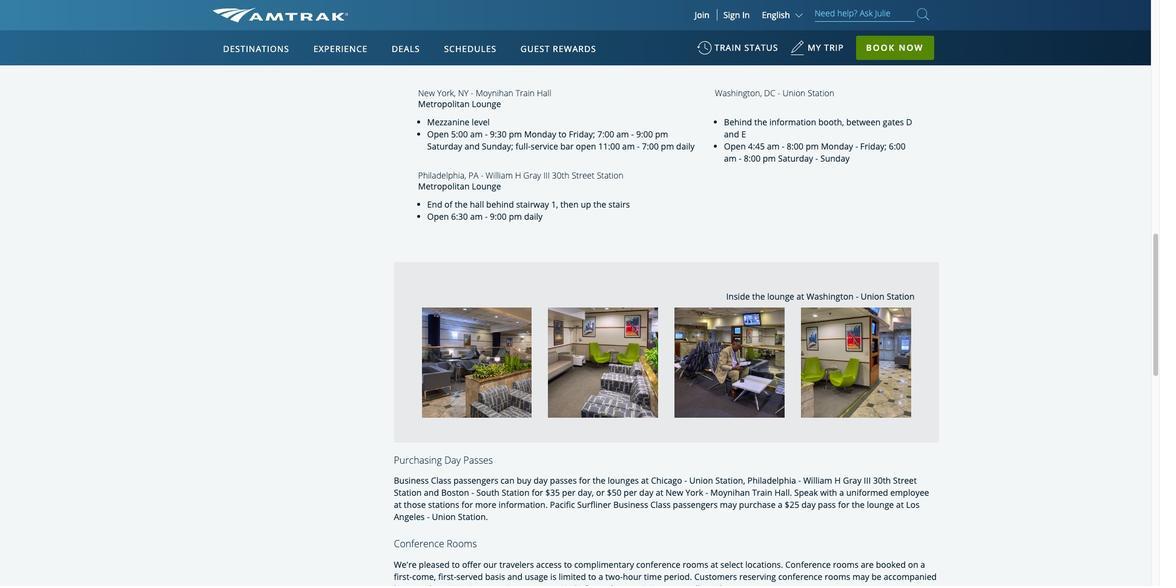 Task type: locate. For each thing, give the bounding box(es) containing it.
0 horizontal spatial h
[[515, 169, 521, 181]]

1 horizontal spatial street
[[894, 475, 917, 487]]

iii down service
[[544, 169, 550, 181]]

0 vertical spatial 9:00
[[637, 128, 653, 140]]

0 vertical spatial conference
[[637, 559, 681, 570]]

conference
[[637, 559, 681, 570], [779, 571, 823, 583]]

moynihan
[[476, 87, 514, 99], [711, 487, 750, 499]]

1 vertical spatial day
[[640, 487, 654, 499]]

day down speak
[[802, 499, 816, 511]]

0 horizontal spatial gray
[[524, 169, 542, 181]]

at down chicago
[[656, 487, 664, 499]]

1 horizontal spatial h
[[835, 475, 841, 487]]

1 vertical spatial lounge
[[472, 180, 501, 192]]

may inside business class passengers can buy day passes for the lounges at chicago - union station, philadelphia - william h gray iii 30th street station and boston - south station for $35 per day, or $50 per day at new york - moynihan train hall. speak with a uniformed employee at those stations for more information. pacific surfliner business class passengers may purchase a $25 day pass for the lounge at los angeles - union station.
[[720, 499, 737, 511]]

boston
[[441, 487, 469, 499]]

meeting
[[450, 583, 482, 586]]

full-
[[516, 140, 531, 152]]

the
[[755, 116, 768, 128], [455, 199, 468, 210], [594, 199, 607, 210], [753, 291, 766, 302], [593, 475, 606, 487], [852, 499, 865, 511]]

arrive
[[550, 583, 573, 586]]

0 vertical spatial 30th
[[552, 169, 570, 181]]

am down the hall
[[470, 211, 483, 222]]

hour
[[623, 571, 642, 583]]

bar
[[561, 140, 574, 152]]

1 vertical spatial are
[[676, 583, 689, 586]]

washington
[[807, 291, 854, 302]]

0 horizontal spatial moynihan
[[476, 87, 514, 99]]

level
[[472, 116, 490, 128]]

0 vertical spatial h
[[515, 169, 521, 181]]

1,
[[552, 199, 559, 210]]

0 vertical spatial train
[[516, 87, 535, 99]]

1 horizontal spatial conference
[[779, 571, 823, 583]]

purchasing
[[394, 454, 442, 467]]

0 vertical spatial passengers
[[454, 475, 499, 487]]

1 vertical spatial saturday
[[779, 153, 814, 164]]

to left offer
[[452, 559, 460, 570]]

0 vertical spatial lounge
[[472, 98, 501, 109]]

deals
[[392, 43, 420, 55]]

a left $25
[[778, 499, 783, 511]]

0 horizontal spatial may
[[720, 499, 737, 511]]

my trip
[[808, 42, 845, 53]]

2 lounge from the top
[[472, 180, 501, 192]]

rooms up period.
[[683, 559, 709, 570]]

0 horizontal spatial lounge
[[768, 291, 795, 302]]

behind
[[487, 199, 514, 210]]

8:00 down 4:45
[[744, 153, 761, 164]]

11:00
[[599, 140, 620, 152]]

class up boston on the bottom left of the page
[[431, 475, 452, 487]]

open down e
[[725, 140, 746, 152]]

0 vertical spatial moynihan
[[476, 87, 514, 99]]

and up "stations"
[[424, 487, 439, 499]]

1 horizontal spatial business
[[614, 499, 649, 511]]

moynihan down station,
[[711, 487, 750, 499]]

h inside philadelphia, pa - william h gray iii 30th street station metropolitan lounge
[[515, 169, 521, 181]]

7:00 up 11:00
[[598, 128, 615, 140]]

am right 11:00
[[623, 140, 635, 152]]

rooms left booked
[[834, 559, 859, 570]]

book now
[[867, 42, 924, 53]]

1 lounge from the top
[[472, 98, 501, 109]]

conference inside we're pleased to offer our travelers access to complimentary conference rooms at select locations. conference rooms are booked on a first-come, first-served basis and usage is limited to a two-hour time period. customers reserving conference rooms may be accompanied by attendees. meeting organizers must arrive before other participants are allowed to enter.
[[786, 559, 831, 570]]

pa
[[469, 169, 479, 181]]

train up purchase
[[753, 487, 773, 499]]

2 first- from the left
[[438, 571, 457, 583]]

1 horizontal spatial day
[[640, 487, 654, 499]]

open down mezzanine
[[427, 128, 449, 140]]

am down level
[[470, 128, 483, 140]]

am inside end of the hall behind stairway 1, then up the stairs open 6:30 am - 9:00 pm daily
[[470, 211, 483, 222]]

conference up time
[[637, 559, 681, 570]]

1 horizontal spatial 9:00
[[637, 128, 653, 140]]

are down period.
[[676, 583, 689, 586]]

passengers down york
[[673, 499, 718, 511]]

union right dc
[[783, 87, 806, 99]]

monday up service
[[524, 128, 557, 140]]

on
[[909, 559, 919, 570]]

30th up uniformed
[[874, 475, 892, 487]]

destinations button
[[218, 32, 294, 66]]

0 horizontal spatial monday
[[524, 128, 557, 140]]

friday;
[[569, 128, 596, 140], [861, 140, 887, 152]]

1 vertical spatial iii
[[864, 475, 871, 487]]

washington,
[[715, 87, 762, 99]]

1 vertical spatial metropolitan
[[418, 180, 470, 192]]

day right buy
[[534, 475, 548, 487]]

offer
[[462, 559, 481, 570]]

or
[[597, 487, 605, 499]]

new left york,
[[418, 87, 435, 99]]

train
[[516, 87, 535, 99], [753, 487, 773, 499]]

8:00 down information
[[787, 140, 804, 152]]

1 horizontal spatial class
[[651, 499, 671, 511]]

0 horizontal spatial train
[[516, 87, 535, 99]]

1 horizontal spatial train
[[753, 487, 773, 499]]

passengers up the south
[[454, 475, 499, 487]]

conference right locations.
[[786, 559, 831, 570]]

30th
[[552, 169, 570, 181], [874, 475, 892, 487]]

1 vertical spatial open
[[725, 140, 746, 152]]

street inside philadelphia, pa - william h gray iii 30th street station metropolitan lounge
[[572, 169, 595, 181]]

attendees.
[[406, 583, 448, 586]]

and down the 5:00
[[465, 140, 480, 152]]

1 vertical spatial conference
[[786, 559, 831, 570]]

for up station.
[[462, 499, 473, 511]]

d
[[907, 116, 913, 128]]

saturday down the 5:00
[[427, 140, 463, 152]]

at left washington
[[797, 291, 805, 302]]

1 metropolitan from the top
[[418, 98, 470, 109]]

at left los
[[897, 499, 904, 511]]

0 horizontal spatial business
[[394, 475, 429, 487]]

may inside we're pleased to offer our travelers access to complimentary conference rooms at select locations. conference rooms are booked on a first-come, first-served basis and usage is limited to a two-hour time period. customers reserving conference rooms may be accompanied by attendees. meeting organizers must arrive before other participants are allowed to enter.
[[853, 571, 870, 583]]

a right on
[[921, 559, 926, 570]]

9:00 inside mezzanine level open 5:00 am - 9:30 pm monday to friday; 7:00 am - 9:00 pm saturday and sunday; full-service bar open 11:00 am - 7:00 pm daily
[[637, 128, 653, 140]]

lounge up level
[[472, 98, 501, 109]]

limited
[[559, 571, 586, 583]]

day down chicago
[[640, 487, 654, 499]]

0 horizontal spatial 8:00
[[744, 153, 761, 164]]

1 vertical spatial train
[[753, 487, 773, 499]]

friday; inside mezzanine level open 5:00 am - 9:30 pm monday to friday; 7:00 am - 9:00 pm saturday and sunday; full-service bar open 11:00 am - 7:00 pm daily
[[569, 128, 596, 140]]

new down chicago
[[666, 487, 684, 499]]

click to enlarge image image
[[422, 0, 532, 30], [548, 0, 659, 30], [675, 0, 785, 30], [801, 0, 912, 30], [422, 308, 532, 418], [548, 308, 659, 418], [675, 308, 785, 418], [801, 308, 912, 418]]

conference up we're
[[394, 537, 445, 551]]

1 horizontal spatial lounge
[[867, 499, 895, 511]]

1 horizontal spatial conference
[[786, 559, 831, 570]]

0 vertical spatial may
[[720, 499, 737, 511]]

0 vertical spatial are
[[861, 559, 874, 570]]

e
[[742, 128, 747, 140]]

behind the information booth, between gates d and e open 4:45 am - 8:00 pm monday - friday; 6:00 am - 8:00 pm saturday - sunday
[[725, 116, 913, 164]]

to up 'before' on the bottom
[[589, 571, 597, 583]]

moynihan right ny
[[476, 87, 514, 99]]

1 vertical spatial new
[[666, 487, 684, 499]]

conference down locations.
[[779, 571, 823, 583]]

amtrak image
[[212, 8, 348, 22]]

may down station,
[[720, 499, 737, 511]]

service
[[531, 140, 558, 152]]

1 vertical spatial moynihan
[[711, 487, 750, 499]]

is
[[551, 571, 557, 583]]

0 vertical spatial iii
[[544, 169, 550, 181]]

open down end
[[427, 211, 449, 222]]

lounge up the hall
[[472, 180, 501, 192]]

and down travelers
[[508, 571, 523, 583]]

1 vertical spatial 9:00
[[490, 211, 507, 222]]

friday; up open
[[569, 128, 596, 140]]

banner
[[0, 0, 1152, 280]]

2 vertical spatial day
[[802, 499, 816, 511]]

h down full-
[[515, 169, 521, 181]]

ny
[[458, 87, 469, 99]]

metropolitan up mezzanine
[[418, 98, 470, 109]]

9:30
[[490, 128, 507, 140]]

york
[[686, 487, 704, 499]]

may left be
[[853, 571, 870, 583]]

inside
[[727, 291, 750, 302]]

0 horizontal spatial 9:00
[[490, 211, 507, 222]]

- inside new york, ny - moynihan train hall metropolitan lounge
[[471, 87, 474, 99]]

first- up by
[[394, 571, 412, 583]]

h inside business class passengers can buy day passes for the lounges at chicago - union station, philadelphia - william h gray iii 30th street station and boston - south station for $35 per day, or $50 per day at new york - moynihan train hall. speak with a uniformed employee at those stations for more information. pacific surfliner business class passengers may purchase a $25 day pass for the lounge at los angeles - union station.
[[835, 475, 841, 487]]

0 horizontal spatial friday;
[[569, 128, 596, 140]]

lounge inside philadelphia, pa - william h gray iii 30th street station metropolitan lounge
[[472, 180, 501, 192]]

application inside banner
[[257, 101, 548, 271]]

0 vertical spatial street
[[572, 169, 595, 181]]

1 vertical spatial 7:00
[[642, 140, 659, 152]]

lounges
[[608, 475, 639, 487]]

1 horizontal spatial gray
[[843, 475, 862, 487]]

experience
[[314, 43, 368, 55]]

can
[[501, 475, 515, 487]]

to inside mezzanine level open 5:00 am - 9:30 pm monday to friday; 7:00 am - 9:00 pm saturday and sunday; full-service bar open 11:00 am - 7:00 pm daily
[[559, 128, 567, 140]]

train status
[[715, 42, 779, 53]]

to up the limited
[[564, 559, 572, 570]]

hall.
[[775, 487, 793, 499]]

0 horizontal spatial conference
[[394, 537, 445, 551]]

0 horizontal spatial saturday
[[427, 140, 463, 152]]

pm
[[509, 128, 522, 140], [656, 128, 669, 140], [661, 140, 674, 152], [806, 140, 819, 152], [763, 153, 776, 164], [509, 211, 522, 222]]

0 horizontal spatial new
[[418, 87, 435, 99]]

1 vertical spatial passengers
[[673, 499, 718, 511]]

trip
[[825, 42, 845, 53]]

day,
[[578, 487, 594, 499]]

1 vertical spatial may
[[853, 571, 870, 583]]

0 vertical spatial open
[[427, 128, 449, 140]]

friday; left the 6:00
[[861, 140, 887, 152]]

1 vertical spatial daily
[[524, 211, 543, 222]]

may
[[720, 499, 737, 511], [853, 571, 870, 583]]

1 horizontal spatial 30th
[[874, 475, 892, 487]]

lounge down uniformed
[[867, 499, 895, 511]]

0 horizontal spatial day
[[534, 475, 548, 487]]

1 vertical spatial lounge
[[867, 499, 895, 511]]

1 horizontal spatial william
[[804, 475, 833, 487]]

1 first- from the left
[[394, 571, 412, 583]]

pacific
[[550, 499, 575, 511]]

0 horizontal spatial daily
[[524, 211, 543, 222]]

0 vertical spatial gray
[[524, 169, 542, 181]]

search icon image
[[918, 6, 930, 22]]

gray
[[524, 169, 542, 181], [843, 475, 862, 487]]

train inside business class passengers can buy day passes for the lounges at chicago - union station, philadelphia - william h gray iii 30th street station and boston - south station for $35 per day, or $50 per day at new york - moynihan train hall. speak with a uniformed employee at those stations for more information. pacific surfliner business class passengers may purchase a $25 day pass for the lounge at los angeles - union station.
[[753, 487, 773, 499]]

open
[[576, 140, 597, 152]]

1 vertical spatial business
[[614, 499, 649, 511]]

1 horizontal spatial iii
[[864, 475, 871, 487]]

1 horizontal spatial 8:00
[[787, 140, 804, 152]]

0 vertical spatial metropolitan
[[418, 98, 470, 109]]

business down purchasing
[[394, 475, 429, 487]]

basis
[[485, 571, 506, 583]]

passes
[[550, 475, 577, 487]]

a down 'complimentary'
[[599, 571, 604, 583]]

for
[[579, 475, 591, 487], [532, 487, 544, 499], [462, 499, 473, 511], [839, 499, 850, 511]]

0 vertical spatial daily
[[677, 140, 695, 152]]

regions map image
[[257, 101, 548, 271]]

gray up stairway
[[524, 169, 542, 181]]

1 vertical spatial class
[[651, 499, 671, 511]]

1 horizontal spatial saturday
[[779, 153, 814, 164]]

for up day,
[[579, 475, 591, 487]]

first- down 'pleased'
[[438, 571, 457, 583]]

at
[[797, 291, 805, 302], [642, 475, 649, 487], [656, 487, 664, 499], [394, 499, 402, 511], [897, 499, 904, 511], [711, 559, 719, 570]]

2 horizontal spatial day
[[802, 499, 816, 511]]

street up employee
[[894, 475, 917, 487]]

new york, ny - moynihan train hall metropolitan lounge
[[418, 87, 552, 109]]

passengers
[[454, 475, 499, 487], [673, 499, 718, 511]]

at inside we're pleased to offer our travelers access to complimentary conference rooms at select locations. conference rooms are booked on a first-come, first-served basis and usage is limited to a two-hour time period. customers reserving conference rooms may be accompanied by attendees. meeting organizers must arrive before other participants are allowed to enter.
[[711, 559, 719, 570]]

0 horizontal spatial class
[[431, 475, 452, 487]]

dc
[[765, 87, 776, 99]]

1 horizontal spatial may
[[853, 571, 870, 583]]

business down $50
[[614, 499, 649, 511]]

per down lounges
[[624, 487, 638, 499]]

0 vertical spatial william
[[486, 169, 513, 181]]

gray up uniformed
[[843, 475, 862, 487]]

and left e
[[725, 128, 740, 140]]

metropolitan inside philadelphia, pa - william h gray iii 30th street station metropolitan lounge
[[418, 180, 470, 192]]

for left $35
[[532, 487, 544, 499]]

at up customers
[[711, 559, 719, 570]]

william right pa
[[486, 169, 513, 181]]

$50
[[607, 487, 622, 499]]

iii
[[544, 169, 550, 181], [864, 475, 871, 487]]

0 horizontal spatial per
[[562, 487, 576, 499]]

1 per from the left
[[562, 487, 576, 499]]

0 horizontal spatial william
[[486, 169, 513, 181]]

5:00
[[451, 128, 468, 140]]

monday inside behind the information booth, between gates d and e open 4:45 am - 8:00 pm monday - friday; 6:00 am - 8:00 pm saturday - sunday
[[822, 140, 854, 152]]

select
[[721, 559, 744, 570]]

street down open
[[572, 169, 595, 181]]

1 vertical spatial street
[[894, 475, 917, 487]]

class down chicago
[[651, 499, 671, 511]]

2 metropolitan from the top
[[418, 180, 470, 192]]

0 horizontal spatial street
[[572, 169, 595, 181]]

0 vertical spatial day
[[534, 475, 548, 487]]

0 horizontal spatial first-
[[394, 571, 412, 583]]

0 vertical spatial new
[[418, 87, 435, 99]]

lounge
[[768, 291, 795, 302], [867, 499, 895, 511]]

are up be
[[861, 559, 874, 570]]

the right behind
[[755, 116, 768, 128]]

0 horizontal spatial 30th
[[552, 169, 570, 181]]

1 horizontal spatial are
[[861, 559, 874, 570]]

0 vertical spatial saturday
[[427, 140, 463, 152]]

30th up 1,
[[552, 169, 570, 181]]

1 vertical spatial gray
[[843, 475, 862, 487]]

and inside business class passengers can buy day passes for the lounges at chicago - union station, philadelphia - william h gray iii 30th street station and boston - south station for $35 per day, or $50 per day at new york - moynihan train hall. speak with a uniformed employee at those stations for more information. pacific surfliner business class passengers may purchase a $25 day pass for the lounge at los angeles - union station.
[[424, 487, 439, 499]]

guest
[[521, 43, 550, 55]]

1 horizontal spatial moynihan
[[711, 487, 750, 499]]

other
[[604, 583, 625, 586]]

30th inside philadelphia, pa - william h gray iii 30th street station metropolitan lounge
[[552, 169, 570, 181]]

the right inside
[[753, 291, 766, 302]]

to up bar
[[559, 128, 567, 140]]

6:00
[[890, 140, 906, 152]]

train left hall
[[516, 87, 535, 99]]

iii up uniformed
[[864, 475, 871, 487]]

union up york
[[690, 475, 714, 487]]

at right lounges
[[642, 475, 649, 487]]

metropolitan up the of
[[418, 180, 470, 192]]

the down uniformed
[[852, 499, 865, 511]]

conference rooms
[[394, 537, 477, 551]]

be
[[872, 571, 882, 583]]

guest rewards button
[[516, 32, 602, 66]]

street
[[572, 169, 595, 181], [894, 475, 917, 487]]

9:00
[[637, 128, 653, 140], [490, 211, 507, 222]]

1 horizontal spatial passengers
[[673, 499, 718, 511]]

angeles
[[394, 511, 425, 523]]

0 vertical spatial 8:00
[[787, 140, 804, 152]]

saturday down information
[[779, 153, 814, 164]]

1 vertical spatial 8:00
[[744, 153, 761, 164]]

1 vertical spatial h
[[835, 475, 841, 487]]

application
[[257, 101, 548, 271]]

between
[[847, 116, 881, 128]]

lounge right inside
[[768, 291, 795, 302]]

1 horizontal spatial per
[[624, 487, 638, 499]]

1 vertical spatial friday;
[[861, 140, 887, 152]]

pm inside end of the hall behind stairway 1, then up the stairs open 6:30 am - 9:00 pm daily
[[509, 211, 522, 222]]

friday; inside behind the information booth, between gates d and e open 4:45 am - 8:00 pm monday - friday; 6:00 am - 8:00 pm saturday - sunday
[[861, 140, 887, 152]]

banner containing join
[[0, 0, 1152, 280]]

am up 11:00
[[617, 128, 629, 140]]

buy
[[517, 475, 532, 487]]

Please enter your search item search field
[[815, 6, 915, 22]]

to down customers
[[724, 583, 733, 586]]

are
[[861, 559, 874, 570], [676, 583, 689, 586]]

street inside business class passengers can buy day passes for the lounges at chicago - union station, philadelphia - william h gray iii 30th street station and boston - south station for $35 per day, or $50 per day at new york - moynihan train hall. speak with a uniformed employee at those stations for more information. pacific surfliner business class passengers may purchase a $25 day pass for the lounge at los angeles - union station.
[[894, 475, 917, 487]]

open inside behind the information booth, between gates d and e open 4:45 am - 8:00 pm monday - friday; 6:00 am - 8:00 pm saturday - sunday
[[725, 140, 746, 152]]

sunday
[[821, 153, 850, 164]]

stairway
[[516, 199, 549, 210]]

1 horizontal spatial daily
[[677, 140, 695, 152]]

monday up sunday
[[822, 140, 854, 152]]

0 vertical spatial business
[[394, 475, 429, 487]]

deals button
[[387, 32, 425, 66]]

1 vertical spatial monday
[[822, 140, 854, 152]]

william up with at the right
[[804, 475, 833, 487]]

1 horizontal spatial new
[[666, 487, 684, 499]]

0 horizontal spatial passengers
[[454, 475, 499, 487]]

per down the passes
[[562, 487, 576, 499]]

day
[[445, 454, 461, 467]]

h up with at the right
[[835, 475, 841, 487]]

union down "stations"
[[432, 511, 456, 523]]

7:00 right 11:00
[[642, 140, 659, 152]]



Task type: describe. For each thing, give the bounding box(es) containing it.
saturday inside mezzanine level open 5:00 am - 9:30 pm monday to friday; 7:00 am - 9:00 pm saturday and sunday; full-service bar open 11:00 am - 7:00 pm daily
[[427, 140, 463, 152]]

sign in
[[724, 9, 750, 21]]

complimentary
[[575, 559, 635, 570]]

the up 6:30
[[455, 199, 468, 210]]

station inside philadelphia, pa - william h gray iii 30th street station metropolitan lounge
[[597, 169, 624, 181]]

two-
[[606, 571, 623, 583]]

moynihan inside business class passengers can buy day passes for the lounges at chicago - union station, philadelphia - william h gray iii 30th street station and boston - south station for $35 per day, or $50 per day at new york - moynihan train hall. speak with a uniformed employee at those stations for more information. pacific surfliner business class passengers may purchase a $25 day pass for the lounge at los angeles - union station.
[[711, 487, 750, 499]]

william inside business class passengers can buy day passes for the lounges at chicago - union station, philadelphia - william h gray iii 30th street station and boston - south station for $35 per day, or $50 per day at new york - moynihan train hall. speak with a uniformed employee at those stations for more information. pacific surfliner business class passengers may purchase a $25 day pass for the lounge at los angeles - union station.
[[804, 475, 833, 487]]

organizers
[[484, 583, 526, 586]]

booked
[[877, 559, 906, 570]]

open inside end of the hall behind stairway 1, then up the stairs open 6:30 am - 9:00 pm daily
[[427, 211, 449, 222]]

- inside philadelphia, pa - william h gray iii 30th street station metropolitan lounge
[[481, 169, 484, 181]]

saturday inside behind the information booth, between gates d and e open 4:45 am - 8:00 pm monday - friday; 6:00 am - 8:00 pm saturday - sunday
[[779, 153, 814, 164]]

$35
[[546, 487, 560, 499]]

join
[[695, 9, 710, 21]]

train inside new york, ny - moynihan train hall metropolitan lounge
[[516, 87, 535, 99]]

daily inside mezzanine level open 5:00 am - 9:30 pm monday to friday; 7:00 am - 9:00 pm saturday and sunday; full-service bar open 11:00 am - 7:00 pm daily
[[677, 140, 695, 152]]

and inside mezzanine level open 5:00 am - 9:30 pm monday to friday; 7:00 am - 9:00 pm saturday and sunday; full-service bar open 11:00 am - 7:00 pm daily
[[465, 140, 480, 152]]

and inside behind the information booth, between gates d and e open 4:45 am - 8:00 pm monday - friday; 6:00 am - 8:00 pm saturday - sunday
[[725, 128, 740, 140]]

0 horizontal spatial 7:00
[[598, 128, 615, 140]]

washington, dc - union station
[[715, 87, 835, 99]]

stairs
[[609, 199, 630, 210]]

moynihan inside new york, ny - moynihan train hall metropolitan lounge
[[476, 87, 514, 99]]

rooms
[[447, 537, 477, 551]]

stations
[[428, 499, 460, 511]]

william inside philadelphia, pa - william h gray iii 30th street station metropolitan lounge
[[486, 169, 513, 181]]

status
[[745, 42, 779, 53]]

allowed
[[691, 583, 722, 586]]

by
[[394, 583, 404, 586]]

open inside mezzanine level open 5:00 am - 9:30 pm monday to friday; 7:00 am - 9:00 pm saturday and sunday; full-service bar open 11:00 am - 7:00 pm daily
[[427, 128, 449, 140]]

$25
[[785, 499, 800, 511]]

sign in button
[[724, 9, 750, 21]]

station.
[[458, 511, 488, 523]]

booth,
[[819, 116, 845, 128]]

with
[[821, 487, 838, 499]]

philadelphia, pa - william h gray iii 30th street station metropolitan lounge
[[418, 169, 624, 192]]

hall
[[537, 87, 552, 99]]

am right 4:45
[[768, 140, 780, 152]]

0 horizontal spatial conference
[[637, 559, 681, 570]]

my trip button
[[791, 36, 845, 66]]

philadelphia
[[748, 475, 797, 487]]

am down behind
[[725, 153, 737, 164]]

philadelphia,
[[418, 169, 467, 181]]

information.
[[499, 499, 548, 511]]

iii inside philadelphia, pa - william h gray iii 30th street station metropolitan lounge
[[544, 169, 550, 181]]

passes
[[464, 454, 493, 467]]

2 per from the left
[[624, 487, 638, 499]]

employee
[[891, 487, 930, 499]]

pass
[[818, 499, 836, 511]]

south
[[477, 487, 500, 499]]

in
[[743, 9, 750, 21]]

information
[[770, 116, 817, 128]]

9:00 inside end of the hall behind stairway 1, then up the stairs open 6:30 am - 9:00 pm daily
[[490, 211, 507, 222]]

rewards
[[553, 43, 597, 55]]

access
[[536, 559, 562, 570]]

guest rewards
[[521, 43, 597, 55]]

1 horizontal spatial 7:00
[[642, 140, 659, 152]]

monday inside mezzanine level open 5:00 am - 9:30 pm monday to friday; 7:00 am - 9:00 pm saturday and sunday; full-service bar open 11:00 am - 7:00 pm daily
[[524, 128, 557, 140]]

mezzanine level open 5:00 am - 9:30 pm monday to friday; 7:00 am - 9:00 pm saturday and sunday; full-service bar open 11:00 am - 7:00 pm daily
[[427, 116, 695, 152]]

speak
[[795, 487, 819, 499]]

metropolitan inside new york, ny - moynihan train hall metropolitan lounge
[[418, 98, 470, 109]]

then
[[561, 199, 579, 210]]

english
[[762, 9, 791, 21]]

sign
[[724, 9, 741, 21]]

english button
[[762, 9, 806, 21]]

experience button
[[309, 32, 373, 66]]

chicago
[[651, 475, 683, 487]]

iii inside business class passengers can buy day passes for the lounges at chicago - union station, philadelphia - william h gray iii 30th street station and boston - south station for $35 per day, or $50 per day at new york - moynihan train hall. speak with a uniformed employee at those stations for more information. pacific surfliner business class passengers may purchase a $25 day pass for the lounge at los angeles - union station.
[[864, 475, 871, 487]]

6:30
[[451, 211, 468, 222]]

enter.
[[735, 583, 758, 586]]

now
[[899, 42, 924, 53]]

lounge inside business class passengers can buy day passes for the lounges at chicago - union station, philadelphia - william h gray iii 30th street station and boston - south station for $35 per day, or $50 per day at new york - moynihan train hall. speak with a uniformed employee at those stations for more information. pacific surfliner business class passengers may purchase a $25 day pass for the lounge at los angeles - union station.
[[867, 499, 895, 511]]

inside the lounge at washington - union station
[[727, 291, 915, 302]]

new inside new york, ny - moynihan train hall metropolitan lounge
[[418, 87, 435, 99]]

schedules link
[[439, 30, 502, 65]]

customers
[[695, 571, 738, 583]]

the up or
[[593, 475, 606, 487]]

1 vertical spatial conference
[[779, 571, 823, 583]]

0 vertical spatial lounge
[[768, 291, 795, 302]]

we're pleased to offer our travelers access to complimentary conference rooms at select locations. conference rooms are booked on a first-come, first-served basis and usage is limited to a two-hour time period. customers reserving conference rooms may be accompanied by attendees. meeting organizers must arrive before other participants are allowed to enter.
[[394, 559, 937, 586]]

rooms left be
[[825, 571, 851, 583]]

station,
[[716, 475, 746, 487]]

at up angeles
[[394, 499, 402, 511]]

train status link
[[697, 36, 779, 66]]

those
[[404, 499, 426, 511]]

new inside business class passengers can buy day passes for the lounges at chicago - union station, philadelphia - william h gray iii 30th street station and boston - south station for $35 per day, or $50 per day at new york - moynihan train hall. speak with a uniformed employee at those stations for more information. pacific surfliner business class passengers may purchase a $25 day pass for the lounge at los angeles - union station.
[[666, 487, 684, 499]]

- inside end of the hall behind stairway 1, then up the stairs open 6:30 am - 9:00 pm daily
[[485, 211, 488, 222]]

union right washington
[[861, 291, 885, 302]]

up
[[581, 199, 592, 210]]

0 vertical spatial conference
[[394, 537, 445, 551]]

time
[[644, 571, 662, 583]]

for right pass
[[839, 499, 850, 511]]

participants
[[627, 583, 674, 586]]

los
[[907, 499, 920, 511]]

0 vertical spatial class
[[431, 475, 452, 487]]

hall
[[470, 199, 484, 210]]

travelers
[[500, 559, 534, 570]]

book
[[867, 42, 896, 53]]

gray inside business class passengers can buy day passes for the lounges at chicago - union station, philadelphia - william h gray iii 30th street station and boston - south station for $35 per day, or $50 per day at new york - moynihan train hall. speak with a uniformed employee at those stations for more information. pacific surfliner business class passengers may purchase a $25 day pass for the lounge at los angeles - union station.
[[843, 475, 862, 487]]

york,
[[437, 87, 456, 99]]

the right up
[[594, 199, 607, 210]]

our
[[484, 559, 497, 570]]

before
[[575, 583, 601, 586]]

of
[[445, 199, 453, 210]]

daily inside end of the hall behind stairway 1, then up the stairs open 6:30 am - 9:00 pm daily
[[524, 211, 543, 222]]

a right with at the right
[[840, 487, 845, 499]]

the inside behind the information booth, between gates d and e open 4:45 am - 8:00 pm monday - friday; 6:00 am - 8:00 pm saturday - sunday
[[755, 116, 768, 128]]

gray inside philadelphia, pa - william h gray iii 30th street station metropolitan lounge
[[524, 169, 542, 181]]

lounge inside new york, ny - moynihan train hall metropolitan lounge
[[472, 98, 501, 109]]

end of the hall behind stairway 1, then up the stairs open 6:30 am - 9:00 pm daily
[[427, 199, 630, 222]]

business class passengers can buy day passes for the lounges at chicago - union station, philadelphia - william h gray iii 30th street station and boston - south station for $35 per day, or $50 per day at new york - moynihan train hall. speak with a uniformed employee at those stations for more information. pacific surfliner business class passengers may purchase a $25 day pass for the lounge at los angeles - union station.
[[394, 475, 930, 523]]

and inside we're pleased to offer our travelers access to complimentary conference rooms at select locations. conference rooms are booked on a first-come, first-served basis and usage is limited to a two-hour time period. customers reserving conference rooms may be accompanied by attendees. meeting organizers must arrive before other participants are allowed to enter.
[[508, 571, 523, 583]]

mezzanine
[[427, 116, 470, 128]]

purchasing day passes
[[394, 454, 493, 467]]

4:45
[[749, 140, 765, 152]]

30th inside business class passengers can buy day passes for the lounges at chicago - union station, philadelphia - william h gray iii 30th street station and boston - south station for $35 per day, or $50 per day at new york - moynihan train hall. speak with a uniformed employee at those stations for more information. pacific surfliner business class passengers may purchase a $25 day pass for the lounge at los angeles - union station.
[[874, 475, 892, 487]]

0 horizontal spatial are
[[676, 583, 689, 586]]

purchase
[[740, 499, 776, 511]]

more
[[476, 499, 497, 511]]



Task type: vqa. For each thing, say whether or not it's contained in the screenshot.
From 'Edit Required Blank' element at the left top of the page
no



